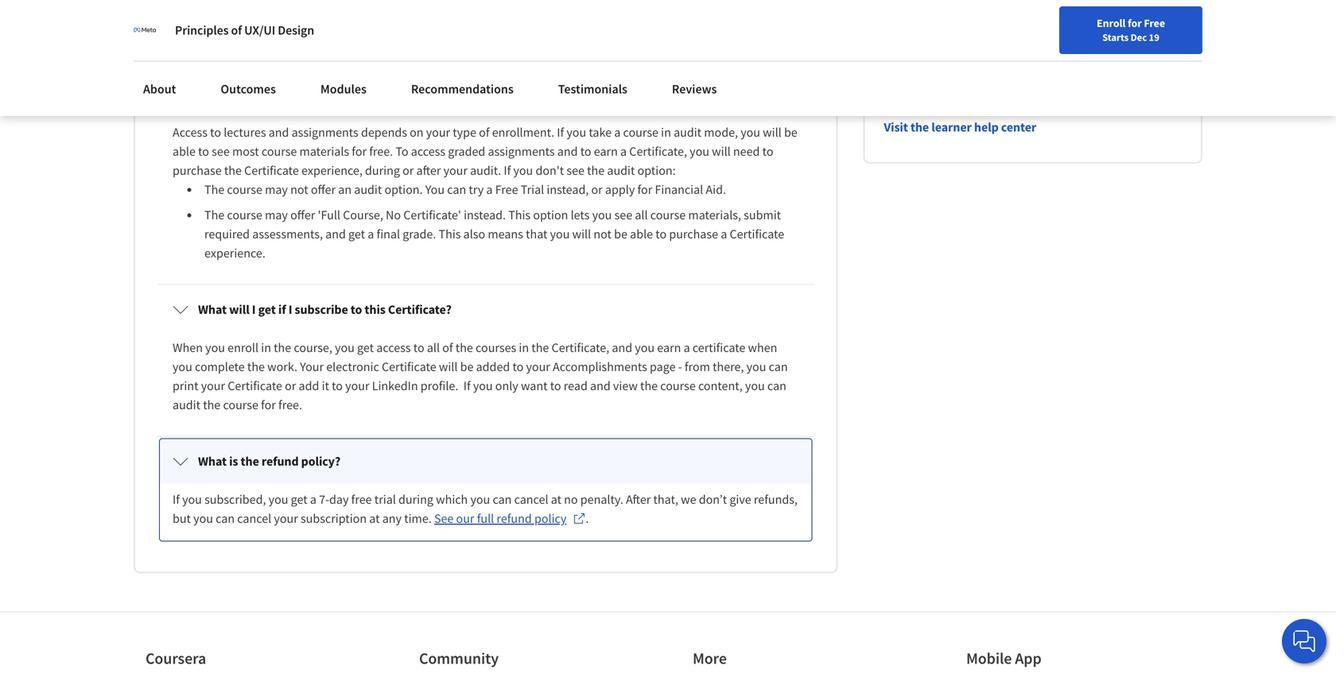 Task type: describe. For each thing, give the bounding box(es) containing it.
your right on
[[426, 124, 450, 140]]

you up complete
[[205, 340, 225, 356]]

.
[[586, 511, 589, 527]]

your up the course may not offer an audit option. you can try a free trial instead, or apply for financial aid.
[[444, 163, 468, 179]]

refunds,
[[754, 492, 798, 508]]

outcomes link
[[211, 72, 286, 107]]

any
[[382, 511, 402, 527]]

you down what is the refund policy?
[[269, 492, 288, 508]]

certificate inside the course may offer 'full course, no certificate' instead. this option lets you see all course materials, submit required assessments, and get a final grade. this also means that you will not be able to purchase a certificate experience.
[[730, 226, 785, 242]]

to down certificate?
[[414, 340, 425, 356]]

offer inside the course may offer 'full course, no certificate' instead. this option lets you see all course materials, submit required assessments, and get a final grade. this also means that you will not be able to purchase a certificate experience.
[[290, 207, 315, 223]]

more
[[693, 649, 727, 669]]

when
[[748, 340, 778, 356]]

you up "but"
[[182, 492, 202, 508]]

you up need
[[741, 124, 761, 140]]

you up electronic
[[335, 340, 355, 356]]

course,
[[294, 340, 332, 356]]

get inside the when you enroll in the course, you get access to all of the courses in the certificate, and you earn a certificate when you complete the work. your electronic certificate will be added to your accomplishments page - from there, you can print your certificate or add it to your linkedin profile.  if you only want to read and view the course content, you can audit the course for free.
[[357, 340, 374, 356]]

be inside access to lectures and assignments depends on your type of enrollment. if you take a course in audit mode, you will be able to see most course materials for free. to access graded assignments and to earn a certificate, you will need to purchase the certificate experience, during or after your audit. if you don't see the audit option:
[[784, 124, 798, 140]]

we
[[681, 492, 697, 508]]

of inside access to lectures and assignments depends on your type of enrollment. if you take a course in audit mode, you will be able to see most course materials for free. to access graded assignments and to earn a certificate, you will need to purchase the certificate experience, during or after your audit. if you don't see the audit option:
[[479, 124, 490, 140]]

for inside access to lectures and assignments depends on your type of enrollment. if you take a course in audit mode, you will be able to see most course materials for free. to access graded assignments and to earn a certificate, you will need to purchase the certificate experience, during or after your audit. if you don't see the audit option:
[[352, 143, 367, 159]]

the for the course may offer 'full course, no certificate' instead. this option lets you see all course materials, submit required assessments, and get a final grade. this also means that you will not be able to purchase a certificate experience.
[[204, 207, 225, 223]]

course down most
[[227, 182, 262, 198]]

you
[[425, 182, 445, 198]]

full
[[477, 511, 494, 527]]

the up instead,
[[587, 163, 605, 179]]

subscribe
[[295, 302, 348, 318]]

i right if
[[289, 302, 292, 318]]

you up print
[[173, 359, 192, 375]]

when you enroll in the course, you get access to all of the courses in the certificate, and you earn a certificate when you complete the work. your electronic certificate will be added to your accomplishments page - from there, you can print your certificate or add it to your linkedin profile.  if you only want to read and view the course content, you can audit the course for free.
[[173, 340, 791, 413]]

a left final
[[368, 226, 374, 242]]

will right mode,
[[763, 124, 782, 140]]

refund for policy
[[497, 511, 532, 527]]

certificate?
[[388, 302, 452, 318]]

certificate up the linkedin
[[382, 359, 437, 375]]

lets
[[571, 207, 590, 223]]

center
[[1002, 119, 1037, 135]]

all inside the course may offer 'full course, no certificate' instead. this option lets you see all course materials, submit required assessments, and get a final grade. this also means that you will not be able to purchase a certificate experience.
[[635, 207, 648, 223]]

opens in a new tab image
[[573, 513, 586, 525]]

dec
[[1131, 31, 1147, 44]]

print
[[173, 378, 199, 394]]

to up 'only'
[[513, 359, 524, 375]]

enroll
[[1097, 16, 1126, 30]]

it
[[322, 378, 329, 394]]

i for get
[[252, 302, 256, 318]]

english button
[[1003, 0, 1099, 52]]

outcomes
[[221, 81, 276, 97]]

about link
[[134, 72, 186, 107]]

to down access at top left
[[198, 143, 209, 159]]

of inside the when you enroll in the course, you get access to all of the courses in the certificate, and you earn a certificate when you complete the work. your electronic certificate will be added to your accomplishments page - from there, you can print your certificate or add it to your linkedin profile.  if you only want to read and view the course content, you can audit the course for free.
[[443, 340, 453, 356]]

principles of ux/ui design
[[175, 22, 314, 38]]

the course may not offer an audit option. you can try a free trial instead, or apply for financial aid.
[[204, 182, 726, 198]]

design
[[278, 22, 314, 38]]

what will i get if i subscribe to this certificate? button
[[160, 288, 812, 332]]

0 horizontal spatial of
[[231, 22, 242, 38]]

audit inside the when you enroll in the course, you get access to all of the courses in the certificate, and you earn a certificate when you complete the work. your electronic certificate will be added to your accomplishments page - from there, you can print your certificate or add it to your linkedin profile.  if you only want to read and view the course content, you can audit the course for free.
[[173, 397, 201, 413]]

that
[[526, 226, 548, 242]]

visit the learner help center link
[[884, 119, 1037, 135]]

free inside enroll for free starts dec 19
[[1144, 16, 1166, 30]]

your up the 'want'
[[526, 359, 550, 375]]

the down most
[[224, 163, 242, 179]]

access inside access to lectures and assignments depends on your type of enrollment. if you take a course in audit mode, you will be able to see most course materials for free. to access graded assignments and to earn a certificate, you will need to purchase the certificate experience, during or after your audit. if you don't see the audit option:
[[411, 143, 446, 159]]

certificate, inside the when you enroll in the course, you get access to all of the courses in the certificate, and you earn a certificate when you complete the work. your electronic certificate will be added to your accomplishments page - from there, you can print your certificate or add it to your linkedin profile.  if you only want to read and view the course content, you can audit the course for free.
[[552, 340, 610, 356]]

most
[[232, 143, 259, 159]]

for inside the when you enroll in the course, you get access to all of the courses in the certificate, and you earn a certificate when you complete the work. your electronic certificate will be added to your accomplishments page - from there, you can print your certificate or add it to your linkedin profile.  if you only want to read and view the course content, you can audit the course for free.
[[261, 397, 276, 413]]

no
[[386, 207, 401, 223]]

course down -
[[661, 378, 696, 394]]

also
[[464, 226, 486, 242]]

a right try
[[486, 182, 493, 198]]

1 vertical spatial or
[[592, 182, 603, 198]]

a up apply
[[621, 143, 627, 159]]

'full
[[318, 207, 341, 223]]

enrollment.
[[492, 124, 555, 140]]

a right take
[[614, 124, 621, 140]]

free inside collapsed 'list'
[[495, 182, 518, 198]]

accomplishments
[[553, 359, 648, 375]]

audit left mode,
[[674, 124, 702, 140]]

when for when will i have access to the lectures and assignments?
[[198, 86, 229, 102]]

option.
[[385, 182, 423, 198]]

the for the course may not offer an audit option. you can try a free trial instead, or apply for financial aid.
[[204, 182, 225, 198]]

policy?
[[301, 454, 341, 470]]

when for when you enroll in the course, you get access to all of the courses in the certificate, and you earn a certificate when you complete the work. your electronic certificate will be added to your accomplishments page - from there, you can print your certificate or add it to your linkedin profile.  if you only want to read and view the course content, you can audit the course for free.
[[173, 340, 203, 356]]

the right is
[[241, 454, 259, 470]]

you down mode,
[[690, 143, 710, 159]]

means
[[488, 226, 523, 242]]

and up accomplishments
[[612, 340, 633, 356]]

able inside access to lectures and assignments depends on your type of enrollment. if you take a course in audit mode, you will be able to see most course materials for free. to access graded assignments and to earn a certificate, you will need to purchase the certificate experience, during or after your audit. if you don't see the audit option:
[[173, 143, 196, 159]]

0 vertical spatial offer
[[311, 182, 336, 198]]

time.
[[404, 511, 432, 527]]

if right audit.
[[504, 163, 511, 179]]

view
[[613, 378, 638, 394]]

you right lets
[[592, 207, 612, 223]]

to right the it
[[332, 378, 343, 394]]

courses
[[476, 340, 517, 356]]

the up materials
[[342, 86, 360, 102]]

if
[[278, 302, 286, 318]]

the down complete
[[203, 397, 221, 413]]

course down complete
[[223, 397, 259, 413]]

option
[[533, 207, 568, 223]]

the course may offer 'full course, no certificate' instead. this option lets you see all course materials, submit required assessments, and get a final grade. this also means that you will not be able to purchase a certificate experience.
[[204, 207, 787, 261]]

0 vertical spatial assignments
[[292, 124, 359, 140]]

audit up apply
[[607, 163, 635, 179]]

when will i have access to the lectures and assignments?
[[198, 86, 509, 102]]

need
[[734, 143, 760, 159]]

course down financial
[[651, 207, 686, 223]]

trial
[[521, 182, 544, 198]]

and inside the course may offer 'full course, no certificate' instead. this option lets you see all course materials, submit required assessments, and get a final grade. this also means that you will not be able to purchase a certificate experience.
[[326, 226, 346, 242]]

to inside dropdown button
[[351, 302, 362, 318]]

english
[[1031, 18, 1070, 34]]

access inside the when you enroll in the course, you get access to all of the courses in the certificate, and you earn a certificate when you complete the work. your electronic certificate will be added to your accomplishments page - from there, you can print your certificate or add it to your linkedin profile.  if you only want to read and view the course content, you can audit the course for free.
[[377, 340, 411, 356]]

or inside access to lectures and assignments depends on your type of enrollment. if you take a course in audit mode, you will be able to see most course materials for free. to access graded assignments and to earn a certificate, you will need to purchase the certificate experience, during or after your audit. if you don't see the audit option:
[[403, 163, 414, 179]]

trial
[[375, 492, 396, 508]]

certificate inside access to lectures and assignments depends on your type of enrollment. if you take a course in audit mode, you will be able to see most course materials for free. to access graded assignments and to earn a certificate, you will need to purchase the certificate experience, during or after your audit. if you don't see the audit option:
[[244, 163, 299, 179]]

what for what will i get if i subscribe to this certificate?
[[198, 302, 227, 318]]

course,
[[343, 207, 383, 223]]

for down option:
[[638, 182, 653, 198]]

0 horizontal spatial not
[[290, 182, 308, 198]]

to
[[396, 143, 409, 159]]

coursera
[[146, 649, 206, 669]]

enroll
[[228, 340, 259, 356]]

required
[[204, 226, 250, 242]]

page
[[650, 359, 676, 375]]

subscribed,
[[205, 492, 266, 508]]

earn inside the when you enroll in the course, you get access to all of the courses in the certificate, and you earn a certificate when you complete the work. your electronic certificate will be added to your accomplishments page - from there, you can print your certificate or add it to your linkedin profile.  if you only want to read and view the course content, you can audit the course for free.
[[657, 340, 681, 356]]

be inside the course may offer 'full course, no certificate' instead. this option lets you see all course materials, submit required assessments, and get a final grade. this also means that you will not be able to purchase a certificate experience.
[[614, 226, 628, 242]]

a down materials,
[[721, 226, 727, 242]]

is
[[229, 454, 238, 470]]

mobile app
[[967, 649, 1042, 669]]

and down accomplishments
[[590, 378, 611, 394]]

testimonials link
[[549, 72, 637, 107]]

you up trial
[[514, 163, 533, 179]]

1 horizontal spatial assignments
[[488, 143, 555, 159]]

and up don't on the left of page
[[558, 143, 578, 159]]

lectures inside access to lectures and assignments depends on your type of enrollment. if you take a course in audit mode, you will be able to see most course materials for free. to access graded assignments and to earn a certificate, you will need to purchase the certificate experience, during or after your audit. if you don't see the audit option:
[[224, 124, 266, 140]]

refund for policy?
[[262, 454, 299, 470]]

don't
[[536, 163, 564, 179]]

for inside enroll for free starts dec 19
[[1128, 16, 1142, 30]]

type
[[453, 124, 477, 140]]

from
[[685, 359, 710, 375]]

you down the added
[[473, 378, 493, 394]]

starts
[[1103, 31, 1129, 44]]

the left courses
[[456, 340, 473, 356]]

this
[[365, 302, 386, 318]]

read
[[564, 378, 588, 394]]

0 horizontal spatial see
[[212, 143, 230, 159]]

penalty.
[[581, 492, 624, 508]]

able inside the course may offer 'full course, no certificate' instead. this option lets you see all course materials, submit required assessments, and get a final grade. this also means that you will not be able to purchase a certificate experience.
[[630, 226, 653, 242]]

your down electronic
[[345, 378, 370, 394]]

the up work.
[[274, 340, 291, 356]]

your inside if you subscribed, you get a 7-day free trial during which you can cancel at no penalty. after that, we don't give refunds, but you can cancel your subscription at any time.
[[274, 511, 298, 527]]

reviews
[[672, 81, 717, 97]]

work.
[[267, 359, 298, 375]]

0 horizontal spatial cancel
[[237, 511, 272, 527]]

financial
[[655, 182, 704, 198]]



Task type: locate. For each thing, give the bounding box(es) containing it.
assignments down enrollment.
[[488, 143, 555, 159]]

2 vertical spatial or
[[285, 378, 296, 394]]

you up full
[[471, 492, 490, 508]]

during inside if you subscribed, you get a 7-day free trial during which you can cancel at no penalty. after that, we don't give refunds, but you can cancel your subscription at any time.
[[399, 492, 434, 508]]

free. inside the when you enroll in the course, you get access to all of the courses in the certificate, and you earn a certificate when you complete the work. your electronic certificate will be added to your accomplishments page - from there, you can print your certificate or add it to your linkedin profile.  if you only want to read and view the course content, you can audit the course for free.
[[279, 397, 302, 413]]

0 vertical spatial able
[[173, 143, 196, 159]]

-
[[678, 359, 682, 375]]

policy
[[535, 511, 567, 527]]

assignments up materials
[[292, 124, 359, 140]]

1 vertical spatial when
[[173, 340, 203, 356]]

get
[[349, 226, 365, 242], [258, 302, 276, 318], [357, 340, 374, 356], [291, 492, 308, 508]]

0 vertical spatial free.
[[369, 143, 393, 159]]

audit.
[[470, 163, 501, 179]]

2 horizontal spatial in
[[661, 124, 671, 140]]

access right have
[[290, 86, 325, 102]]

0 horizontal spatial able
[[173, 143, 196, 159]]

cancel down subscribed,
[[237, 511, 272, 527]]

1 vertical spatial the
[[204, 207, 225, 223]]

1 vertical spatial free.
[[279, 397, 302, 413]]

graded
[[448, 143, 486, 159]]

0 vertical spatial access
[[290, 86, 325, 102]]

i left if
[[252, 302, 256, 318]]

see down apply
[[615, 207, 633, 223]]

i left have
[[255, 86, 258, 102]]

2 vertical spatial access
[[377, 340, 411, 356]]

refund left policy?
[[262, 454, 299, 470]]

what for what is the refund policy?
[[198, 454, 227, 470]]

1 vertical spatial not
[[594, 226, 612, 242]]

cancel up policy
[[514, 492, 549, 508]]

1 vertical spatial be
[[614, 226, 628, 242]]

content,
[[699, 378, 743, 394]]

when inside the when you enroll in the course, you get access to all of the courses in the certificate, and you earn a certificate when you complete the work. your electronic certificate will be added to your accomplishments page - from there, you can print your certificate or add it to your linkedin profile.  if you only want to read and view the course content, you can audit the course for free.
[[173, 340, 203, 356]]

will down lets
[[573, 226, 591, 242]]

0 vertical spatial during
[[365, 163, 400, 179]]

offer up assessments,
[[290, 207, 315, 223]]

get inside if you subscribed, you get a 7-day free trial during which you can cancel at no penalty. after that, we don't give refunds, but you can cancel your subscription at any time.
[[291, 492, 308, 508]]

don't
[[699, 492, 727, 508]]

you right content,
[[745, 378, 765, 394]]

1 horizontal spatial not
[[594, 226, 612, 242]]

get inside what will i get if i subscribe to this certificate? dropdown button
[[258, 302, 276, 318]]

free. inside access to lectures and assignments depends on your type of enrollment. if you take a course in audit mode, you will be able to see most course materials for free. to access graded assignments and to earn a certificate, you will need to purchase the certificate experience, during or after your audit. if you don't see the audit option:
[[369, 143, 393, 159]]

course up required
[[227, 207, 262, 223]]

purchase down materials,
[[669, 226, 719, 242]]

may for offer
[[265, 207, 288, 223]]

offer down experience,
[[311, 182, 336, 198]]

of left ux/ui at left top
[[231, 22, 242, 38]]

you left take
[[567, 124, 587, 140]]

which
[[436, 492, 468, 508]]

1 vertical spatial see
[[567, 163, 585, 179]]

access
[[290, 86, 325, 102], [411, 143, 446, 159], [377, 340, 411, 356]]

visit the learner help center
[[884, 119, 1037, 135]]

None search field
[[227, 10, 609, 42]]

1 vertical spatial able
[[630, 226, 653, 242]]

the down enroll
[[247, 359, 265, 375]]

1 horizontal spatial all
[[635, 207, 648, 223]]

a inside if you subscribed, you get a 7-day free trial during which you can cancel at no penalty. after that, we don't give refunds, but you can cancel your subscription at any time.
[[310, 492, 317, 508]]

what up complete
[[198, 302, 227, 318]]

can
[[447, 182, 466, 198], [769, 359, 788, 375], [768, 378, 787, 394], [493, 492, 512, 508], [216, 511, 235, 527]]

this up means
[[509, 207, 531, 223]]

but
[[173, 511, 191, 527]]

at left any
[[369, 511, 380, 527]]

during inside access to lectures and assignments depends on your type of enrollment. if you take a course in audit mode, you will be able to see most course materials for free. to access graded assignments and to earn a certificate, you will need to purchase the certificate experience, during or after your audit. if you don't see the audit option:
[[365, 163, 400, 179]]

app
[[1015, 649, 1042, 669]]

1 may from the top
[[265, 182, 288, 198]]

access up the linkedin
[[377, 340, 411, 356]]

0 horizontal spatial certificate,
[[552, 340, 610, 356]]

1 vertical spatial refund
[[497, 511, 532, 527]]

about
[[143, 81, 176, 97]]

1 horizontal spatial in
[[519, 340, 529, 356]]

will
[[232, 86, 252, 102], [763, 124, 782, 140], [712, 143, 731, 159], [573, 226, 591, 242], [229, 302, 250, 318], [439, 359, 458, 375]]

at
[[551, 492, 562, 508], [369, 511, 380, 527]]

earn inside access to lectures and assignments depends on your type of enrollment. if you take a course in audit mode, you will be able to see most course materials for free. to access graded assignments and to earn a certificate, you will need to purchase the certificate experience, during or after your audit. if you don't see the audit option:
[[594, 143, 618, 159]]

in inside access to lectures and assignments depends on your type of enrollment. if you take a course in audit mode, you will be able to see most course materials for free. to access graded assignments and to earn a certificate, you will need to purchase the certificate experience, during or after your audit. if you don't see the audit option:
[[661, 124, 671, 140]]

the up the 'want'
[[532, 340, 549, 356]]

0 horizontal spatial refund
[[262, 454, 299, 470]]

see our full refund policy
[[434, 511, 567, 527]]

of right type on the left
[[479, 124, 490, 140]]

if inside the when you enroll in the course, you get access to all of the courses in the certificate, and you earn a certificate when you complete the work. your electronic certificate will be added to your accomplishments page - from there, you can print your certificate or add it to your linkedin profile.  if you only want to read and view the course content, you can audit the course for free.
[[464, 378, 471, 394]]

0 horizontal spatial all
[[427, 340, 440, 356]]

1 horizontal spatial be
[[614, 226, 628, 242]]

your
[[300, 359, 324, 375]]

instead.
[[464, 207, 506, 223]]

principles
[[175, 22, 229, 38]]

that,
[[654, 492, 679, 508]]

1 horizontal spatial free.
[[369, 143, 393, 159]]

see inside the course may offer 'full course, no certificate' instead. this option lets you see all course materials, submit required assessments, and get a final grade. this also means that you will not be able to purchase a certificate experience.
[[615, 207, 633, 223]]

electronic
[[326, 359, 379, 375]]

free
[[1144, 16, 1166, 30], [495, 182, 518, 198]]

or left apply
[[592, 182, 603, 198]]

after
[[417, 163, 441, 179]]

1 vertical spatial certificate,
[[552, 340, 610, 356]]

certificate, up accomplishments
[[552, 340, 610, 356]]

try
[[469, 182, 484, 198]]

to inside the course may offer 'full course, no certificate' instead. this option lets you see all course materials, submit required assessments, and get a final grade. this also means that you will not be able to purchase a certificate experience.
[[656, 226, 667, 242]]

to inside dropdown button
[[328, 86, 339, 102]]

purchase
[[173, 163, 222, 179], [669, 226, 719, 242]]

2 vertical spatial see
[[615, 207, 633, 223]]

or left add
[[285, 378, 296, 394]]

meta image
[[134, 19, 156, 41]]

if inside if you subscribed, you get a 7-day free trial during which you can cancel at no penalty. after that, we don't give refunds, but you can cancel your subscription at any time.
[[173, 492, 180, 508]]

see our full refund policy link
[[434, 510, 586, 529]]

1 horizontal spatial refund
[[497, 511, 532, 527]]

you
[[567, 124, 587, 140], [741, 124, 761, 140], [690, 143, 710, 159], [514, 163, 533, 179], [592, 207, 612, 223], [550, 226, 570, 242], [205, 340, 225, 356], [335, 340, 355, 356], [635, 340, 655, 356], [173, 359, 192, 375], [747, 359, 767, 375], [473, 378, 493, 394], [745, 378, 765, 394], [182, 492, 202, 508], [269, 492, 288, 508], [471, 492, 490, 508], [193, 511, 213, 527]]

0 vertical spatial all
[[635, 207, 648, 223]]

0 vertical spatial lectures
[[363, 86, 408, 102]]

will up profile.
[[439, 359, 458, 375]]

refund inside "see our full refund policy" link
[[497, 511, 532, 527]]

free. down add
[[279, 397, 302, 413]]

0 horizontal spatial this
[[439, 226, 461, 242]]

lectures up most
[[224, 124, 266, 140]]

and
[[410, 86, 431, 102], [269, 124, 289, 140], [558, 143, 578, 159], [326, 226, 346, 242], [612, 340, 633, 356], [590, 378, 611, 394]]

mode,
[[704, 124, 738, 140]]

0 vertical spatial the
[[204, 182, 225, 198]]

collapsed list
[[154, 66, 817, 547]]

will inside the when you enroll in the course, you get access to all of the courses in the certificate, and you earn a certificate when you complete the work. your electronic certificate will be added to your accomplishments page - from there, you can print your certificate or add it to your linkedin profile.  if you only want to read and view the course content, you can audit the course for free.
[[439, 359, 458, 375]]

1 vertical spatial during
[[399, 492, 434, 508]]

1 vertical spatial all
[[427, 340, 440, 356]]

your down complete
[[201, 378, 225, 394]]

2 horizontal spatial of
[[479, 124, 490, 140]]

when inside when will i have access to the lectures and assignments? dropdown button
[[198, 86, 229, 102]]

see
[[434, 511, 454, 527]]

2 may from the top
[[265, 207, 288, 223]]

get left 7-
[[291, 492, 308, 508]]

free
[[351, 492, 372, 508]]

free. down depends
[[369, 143, 393, 159]]

able
[[173, 143, 196, 159], [630, 226, 653, 242]]

what left is
[[198, 454, 227, 470]]

may inside the course may offer 'full course, no certificate' instead. this option lets you see all course materials, submit required assessments, and get a final grade. this also means that you will not be able to purchase a certificate experience.
[[265, 207, 288, 223]]

1 vertical spatial earn
[[657, 340, 681, 356]]

depends
[[361, 124, 407, 140]]

lectures inside dropdown button
[[363, 86, 408, 102]]

you down the option
[[550, 226, 570, 242]]

i for have
[[255, 86, 258, 102]]

certificate, up option:
[[630, 143, 687, 159]]

0 horizontal spatial be
[[460, 359, 474, 375]]

1 horizontal spatial or
[[403, 163, 414, 179]]

0 horizontal spatial lectures
[[224, 124, 266, 140]]

1 the from the top
[[204, 182, 225, 198]]

1 horizontal spatial see
[[567, 163, 585, 179]]

of up profile.
[[443, 340, 453, 356]]

0 vertical spatial free
[[1144, 16, 1166, 30]]

for
[[1128, 16, 1142, 30], [352, 143, 367, 159], [638, 182, 653, 198], [261, 397, 276, 413]]

refund right full
[[497, 511, 532, 527]]

0 horizontal spatial assignments
[[292, 124, 359, 140]]

refund inside 'what is the refund policy?' dropdown button
[[262, 454, 299, 470]]

refund
[[262, 454, 299, 470], [497, 511, 532, 527]]

1 horizontal spatial of
[[443, 340, 453, 356]]

access inside dropdown button
[[290, 86, 325, 102]]

if up "but"
[[173, 492, 180, 508]]

19
[[1149, 31, 1160, 44]]

and inside dropdown button
[[410, 86, 431, 102]]

1 vertical spatial access
[[411, 143, 446, 159]]

1 horizontal spatial certificate,
[[630, 143, 687, 159]]

2 horizontal spatial be
[[784, 124, 798, 140]]

1 what from the top
[[198, 302, 227, 318]]

certificate down most
[[244, 163, 299, 179]]

to right need
[[763, 143, 774, 159]]

certificate
[[693, 340, 746, 356]]

certificate down submit
[[730, 226, 785, 242]]

0 vertical spatial at
[[551, 492, 562, 508]]

a up from
[[684, 340, 690, 356]]

0 vertical spatial purchase
[[173, 163, 222, 179]]

will inside dropdown button
[[229, 302, 250, 318]]

a left 7-
[[310, 492, 317, 508]]

able down access at top left
[[173, 143, 196, 159]]

during
[[365, 163, 400, 179], [399, 492, 434, 508]]

after
[[626, 492, 651, 508]]

visit
[[884, 119, 908, 135]]

if you subscribed, you get a 7-day free trial during which you can cancel at no penalty. after that, we don't give refunds, but you can cancel your subscription at any time.
[[173, 492, 801, 527]]

grade.
[[403, 226, 436, 242]]

2 the from the top
[[204, 207, 225, 223]]

when up access at top left
[[198, 86, 229, 102]]

you up page
[[635, 340, 655, 356]]

1 horizontal spatial lectures
[[363, 86, 408, 102]]

testimonials
[[558, 81, 628, 97]]

get down course,
[[349, 226, 365, 242]]

see up instead,
[[567, 163, 585, 179]]

7-
[[319, 492, 329, 508]]

if right enrollment.
[[557, 124, 564, 140]]

get left if
[[258, 302, 276, 318]]

there,
[[713, 359, 744, 375]]

during down the to
[[365, 163, 400, 179]]

0 horizontal spatial at
[[369, 511, 380, 527]]

recommendations link
[[402, 72, 523, 107]]

1 vertical spatial at
[[369, 511, 380, 527]]

1 vertical spatial free
[[495, 182, 518, 198]]

show notifications image
[[1122, 20, 1141, 39]]

or up option.
[[403, 163, 414, 179]]

0 vertical spatial earn
[[594, 143, 618, 159]]

0 vertical spatial when
[[198, 86, 229, 102]]

purchase inside access to lectures and assignments depends on your type of enrollment. if you take a course in audit mode, you will be able to see most course materials for free. to access graded assignments and to earn a certificate, you will need to purchase the certificate experience, during or after your audit. if you don't see the audit option:
[[173, 163, 222, 179]]

assessments,
[[252, 226, 323, 242]]

for down work.
[[261, 397, 276, 413]]

be inside the when you enroll in the course, you get access to all of the courses in the certificate, and you earn a certificate when you complete the work. your electronic certificate will be added to your accomplishments page - from there, you can print your certificate or add it to your linkedin profile.  if you only want to read and view the course content, you can audit the course for free.
[[460, 359, 474, 375]]

when
[[198, 86, 229, 102], [173, 340, 203, 356]]

0 vertical spatial what
[[198, 302, 227, 318]]

2 vertical spatial of
[[443, 340, 453, 356]]

1 vertical spatial of
[[479, 124, 490, 140]]

0 vertical spatial cancel
[[514, 492, 549, 508]]

final
[[377, 226, 400, 242]]

submit
[[744, 207, 781, 223]]

will down mode,
[[712, 143, 731, 159]]

be left the added
[[460, 359, 474, 375]]

in right enroll
[[261, 340, 271, 356]]

the right visit
[[911, 119, 929, 135]]

course
[[623, 124, 659, 140], [262, 143, 297, 159], [227, 182, 262, 198], [227, 207, 262, 223], [651, 207, 686, 223], [661, 378, 696, 394], [223, 397, 259, 413]]

option:
[[638, 163, 676, 179]]

on
[[410, 124, 424, 140]]

materials
[[300, 143, 349, 159]]

0 horizontal spatial in
[[261, 340, 271, 356]]

0 vertical spatial may
[[265, 182, 288, 198]]

our
[[456, 511, 475, 527]]

0 vertical spatial or
[[403, 163, 414, 179]]

enroll for free starts dec 19
[[1097, 16, 1166, 44]]

certificate down work.
[[228, 378, 282, 394]]

0 vertical spatial see
[[212, 143, 230, 159]]

community
[[419, 649, 499, 669]]

or inside the when you enroll in the course, you get access to all of the courses in the certificate, and you earn a certificate when you complete the work. your electronic certificate will be added to your accomplishments page - from there, you can print your certificate or add it to your linkedin profile.  if you only want to read and view the course content, you can audit the course for free.
[[285, 378, 296, 394]]

course right most
[[262, 143, 297, 159]]

not inside the course may offer 'full course, no certificate' instead. this option lets you see all course materials, submit required assessments, and get a final grade. this also means that you will not be able to purchase a certificate experience.
[[594, 226, 612, 242]]

lectures up depends
[[363, 86, 408, 102]]

1 vertical spatial may
[[265, 207, 288, 223]]

linkedin
[[372, 378, 418, 394]]

to left read
[[550, 378, 561, 394]]

materials,
[[689, 207, 742, 223]]

to down take
[[581, 143, 592, 159]]

earn
[[594, 143, 618, 159], [657, 340, 681, 356]]

for up dec
[[1128, 16, 1142, 30]]

not down apply
[[594, 226, 612, 242]]

to right access at top left
[[210, 124, 221, 140]]

modules
[[321, 81, 367, 97]]

experience.
[[204, 245, 266, 261]]

in up option:
[[661, 124, 671, 140]]

the down page
[[641, 378, 658, 394]]

0 horizontal spatial earn
[[594, 143, 618, 159]]

and down 'full
[[326, 226, 346, 242]]

1 vertical spatial lectures
[[224, 124, 266, 140]]

1 horizontal spatial at
[[551, 492, 562, 508]]

may for not
[[265, 182, 288, 198]]

1 vertical spatial offer
[[290, 207, 315, 223]]

lectures
[[363, 86, 408, 102], [224, 124, 266, 140]]

audit
[[674, 124, 702, 140], [607, 163, 635, 179], [354, 182, 382, 198], [173, 397, 201, 413]]

1 vertical spatial assignments
[[488, 143, 555, 159]]

2 horizontal spatial see
[[615, 207, 633, 223]]

will inside the course may offer 'full course, no certificate' instead. this option lets you see all course materials, submit required assessments, and get a final grade. this also means that you will not be able to purchase a certificate experience.
[[573, 226, 591, 242]]

all down option:
[[635, 207, 648, 223]]

aid.
[[706, 182, 726, 198]]

take
[[589, 124, 612, 140]]

will up enroll
[[229, 302, 250, 318]]

certificate, inside access to lectures and assignments depends on your type of enrollment. if you take a course in audit mode, you will be able to see most course materials for free. to access graded assignments and to earn a certificate, you will need to purchase the certificate experience, during or after your audit. if you don't see the audit option:
[[630, 143, 687, 159]]

0 horizontal spatial or
[[285, 378, 296, 394]]

a
[[614, 124, 621, 140], [621, 143, 627, 159], [486, 182, 493, 198], [368, 226, 374, 242], [721, 226, 727, 242], [684, 340, 690, 356], [310, 492, 317, 508]]

0 vertical spatial be
[[784, 124, 798, 140]]

2 vertical spatial be
[[460, 359, 474, 375]]

earn up page
[[657, 340, 681, 356]]

1 horizontal spatial this
[[509, 207, 531, 223]]

1 horizontal spatial cancel
[[514, 492, 549, 508]]

get inside the course may offer 'full course, no certificate' instead. this option lets you see all course materials, submit required assessments, and get a final grade. this also means that you will not be able to purchase a certificate experience.
[[349, 226, 365, 242]]

reviews link
[[663, 72, 727, 107]]

this
[[509, 207, 531, 223], [439, 226, 461, 242]]

all inside the when you enroll in the course, you get access to all of the courses in the certificate, and you earn a certificate when you complete the work. your electronic certificate will be added to your accomplishments page - from there, you can print your certificate or add it to your linkedin profile.  if you only want to read and view the course content, you can audit the course for free.
[[427, 340, 440, 356]]

course right take
[[623, 124, 659, 140]]

0 horizontal spatial free.
[[279, 397, 302, 413]]

1 vertical spatial purchase
[[669, 226, 719, 242]]

a inside the when you enroll in the course, you get access to all of the courses in the certificate, and you earn a certificate when you complete the work. your electronic certificate will be added to your accomplishments page - from there, you can print your certificate or add it to your linkedin profile.  if you only want to read and view the course content, you can audit the course for free.
[[684, 340, 690, 356]]

0 vertical spatial certificate,
[[630, 143, 687, 159]]

0 vertical spatial not
[[290, 182, 308, 198]]

or
[[403, 163, 414, 179], [592, 182, 603, 198], [285, 378, 296, 394]]

1 horizontal spatial free
[[1144, 16, 1166, 30]]

at left the no
[[551, 492, 562, 508]]

purchase inside the course may offer 'full course, no certificate' instead. this option lets you see all course materials, submit required assessments, and get a final grade. this also means that you will not be able to purchase a certificate experience.
[[669, 226, 719, 242]]

1 vertical spatial this
[[439, 226, 461, 242]]

what inside dropdown button
[[198, 302, 227, 318]]

0 vertical spatial refund
[[262, 454, 299, 470]]

1 horizontal spatial purchase
[[669, 226, 719, 242]]

offer
[[311, 182, 336, 198], [290, 207, 315, 223]]

0 vertical spatial this
[[509, 207, 531, 223]]

1 vertical spatial cancel
[[237, 511, 272, 527]]

what inside dropdown button
[[198, 454, 227, 470]]

i inside dropdown button
[[255, 86, 258, 102]]

certificate
[[244, 163, 299, 179], [730, 226, 785, 242], [382, 359, 437, 375], [228, 378, 282, 394]]

0 horizontal spatial purchase
[[173, 163, 222, 179]]

you down 'when'
[[747, 359, 767, 375]]

0 horizontal spatial free
[[495, 182, 518, 198]]

have
[[261, 86, 288, 102]]

and down have
[[269, 124, 289, 140]]

this left also
[[439, 226, 461, 242]]

access
[[173, 124, 208, 140]]

the inside the course may offer 'full course, no certificate' instead. this option lets you see all course materials, submit required assessments, and get a final grade. this also means that you will not be able to purchase a certificate experience.
[[204, 207, 225, 223]]

2 horizontal spatial or
[[592, 182, 603, 198]]

you right "but"
[[193, 511, 213, 527]]

will inside dropdown button
[[232, 86, 252, 102]]

during up time.
[[399, 492, 434, 508]]

certificate,
[[630, 143, 687, 159], [552, 340, 610, 356]]

day
[[329, 492, 349, 508]]

chat with us image
[[1292, 629, 1318, 655]]

1 horizontal spatial able
[[630, 226, 653, 242]]

2 what from the top
[[198, 454, 227, 470]]

when will i have access to the lectures and assignments? button
[[160, 72, 812, 116]]

0 vertical spatial of
[[231, 22, 242, 38]]

audit right an
[[354, 182, 382, 198]]

1 horizontal spatial earn
[[657, 340, 681, 356]]

1 vertical spatial what
[[198, 454, 227, 470]]

recommendations
[[411, 81, 514, 97]]



Task type: vqa. For each thing, say whether or not it's contained in the screenshot.
Duke University image
no



